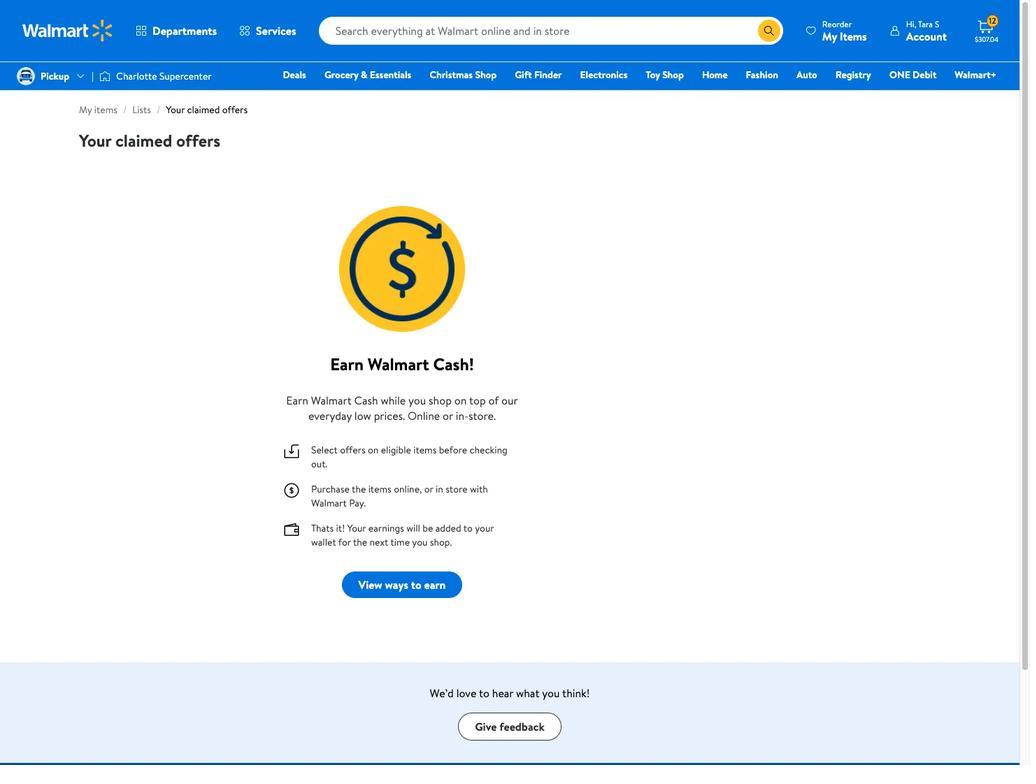 Task type: locate. For each thing, give the bounding box(es) containing it.
on
[[454, 393, 467, 408], [368, 443, 379, 457]]

charlotte
[[116, 69, 157, 83]]

or inside 'purchase the items online, or in store with walmart pay.'
[[424, 482, 433, 496]]

1 vertical spatial items
[[413, 443, 437, 457]]

one debit
[[889, 68, 937, 82]]

earn walmart cash while you shop on top of our everyday low prices. online or in-store.
[[286, 393, 518, 424]]

the right purchase at the left of page
[[352, 482, 366, 496]]

grocery & essentials
[[324, 68, 411, 82]]

time
[[391, 536, 410, 550]]

items
[[94, 103, 117, 117], [413, 443, 437, 457], [368, 482, 391, 496]]

fashion
[[746, 68, 778, 82]]

1 / from the left
[[123, 103, 127, 117]]

to right love
[[479, 686, 489, 701]]

earn for earn walmart cash while you shop on top of our everyday low prices. online or in-store.
[[286, 393, 308, 408]]

my inside reorder my items
[[822, 28, 837, 44]]

debit
[[913, 68, 937, 82]]

you inside earn walmart cash while you shop on top of our everyday low prices. online or in-store.
[[408, 393, 426, 408]]

 image left pickup
[[17, 67, 35, 85]]

0 vertical spatial walmart
[[368, 352, 429, 376]]

wallet
[[311, 536, 336, 550]]

0 vertical spatial your
[[166, 103, 185, 117]]

1 vertical spatial or
[[424, 482, 433, 496]]

one
[[889, 68, 910, 82]]

items
[[840, 28, 867, 44]]

charlotte supercenter
[[116, 69, 212, 83]]

store
[[446, 482, 467, 496]]

1 vertical spatial to
[[411, 578, 421, 593]]

2 horizontal spatial to
[[479, 686, 489, 701]]

shop for toy shop
[[662, 68, 684, 82]]

1 vertical spatial my
[[79, 103, 92, 117]]

2 vertical spatial walmart
[[311, 496, 347, 510]]

0 horizontal spatial claimed
[[115, 129, 172, 152]]

you left "shop"
[[408, 393, 426, 408]]

select
[[311, 443, 338, 457]]

your
[[166, 103, 185, 117], [79, 129, 111, 152], [347, 522, 366, 536]]

0 vertical spatial my
[[822, 28, 837, 44]]

we'd love to hear what you think!
[[430, 686, 590, 701]]

auto link
[[790, 67, 824, 83]]

your down my items link
[[79, 129, 111, 152]]

love
[[456, 686, 476, 701]]

deals link
[[277, 67, 312, 83]]

to left earn on the bottom left
[[411, 578, 421, 593]]

0 vertical spatial earn
[[330, 352, 364, 376]]

shop for christmas shop
[[475, 68, 497, 82]]

walmart
[[368, 352, 429, 376], [311, 393, 352, 408], [311, 496, 347, 510]]

0 vertical spatial claimed
[[187, 103, 220, 117]]

 image
[[17, 67, 35, 85], [99, 69, 111, 83]]

walmart inside earn walmart cash while you shop on top of our everyday low prices. online or in-store.
[[311, 393, 352, 408]]

/ left lists link
[[123, 103, 127, 117]]

 image right "|"
[[99, 69, 111, 83]]

on left eligible
[[368, 443, 379, 457]]

1 horizontal spatial or
[[443, 408, 453, 424]]

checking
[[470, 443, 507, 457]]

2 vertical spatial items
[[368, 482, 391, 496]]

2 horizontal spatial items
[[413, 443, 437, 457]]

12
[[989, 15, 996, 27]]

s
[[935, 18, 939, 30]]

to left your
[[463, 522, 473, 536]]

walmart up while
[[368, 352, 429, 376]]

0 horizontal spatial  image
[[17, 67, 35, 85]]

claimed down lists link
[[115, 129, 172, 152]]

departments button
[[124, 14, 228, 48]]

earn for earn walmart cash!
[[330, 352, 364, 376]]

your right it!
[[347, 522, 366, 536]]

walmart for cash!
[[368, 352, 429, 376]]

tara
[[918, 18, 933, 30]]

0 vertical spatial you
[[408, 393, 426, 408]]

2 horizontal spatial your
[[347, 522, 366, 536]]

you inside the thats it! your earnings will be added to your wallet for the next time you shop.
[[412, 536, 428, 550]]

Search search field
[[319, 17, 783, 45]]

items inside select offers on eligible items before checking out.
[[413, 443, 437, 457]]

you right what
[[542, 686, 560, 701]]

0 horizontal spatial shop
[[475, 68, 497, 82]]

clear search field text image
[[741, 25, 752, 36]]

purchase the items online, or in store with walmart pay.
[[311, 482, 488, 510]]

services button
[[228, 14, 307, 48]]

 image for charlotte supercenter
[[99, 69, 111, 83]]

or
[[443, 408, 453, 424], [424, 482, 433, 496]]

1 vertical spatial on
[[368, 443, 379, 457]]

grocery
[[324, 68, 358, 82]]

0 vertical spatial the
[[352, 482, 366, 496]]

1 horizontal spatial on
[[454, 393, 467, 408]]

1 horizontal spatial offers
[[222, 103, 248, 117]]

reorder my items
[[822, 18, 867, 44]]

the inside 'purchase the items online, or in store with walmart pay.'
[[352, 482, 366, 496]]

items inside 'purchase the items online, or in store with walmart pay.'
[[368, 482, 391, 496]]

1 horizontal spatial earn
[[330, 352, 364, 376]]

while
[[381, 393, 406, 408]]

2 vertical spatial to
[[479, 686, 489, 701]]

your
[[475, 522, 494, 536]]

shop
[[429, 393, 452, 408]]

0 horizontal spatial earn
[[286, 393, 308, 408]]

our
[[501, 393, 518, 408]]

thats
[[311, 522, 334, 536]]

the right for at the left of page
[[353, 536, 367, 550]]

0 vertical spatial on
[[454, 393, 467, 408]]

1 horizontal spatial shop
[[662, 68, 684, 82]]

0 horizontal spatial or
[[424, 482, 433, 496]]

to for we'd love to hear what you think!
[[479, 686, 489, 701]]

search icon image
[[763, 25, 775, 36]]

my left the items
[[822, 28, 837, 44]]

1 horizontal spatial  image
[[99, 69, 111, 83]]

on inside earn walmart cash while you shop on top of our everyday low prices. online or in-store.
[[454, 393, 467, 408]]

shop inside christmas shop link
[[475, 68, 497, 82]]

1 shop from the left
[[475, 68, 497, 82]]

on left top
[[454, 393, 467, 408]]

shop right christmas
[[475, 68, 497, 82]]

earn left everyday
[[286, 393, 308, 408]]

earn inside earn walmart cash while you shop on top of our everyday low prices. online or in-store.
[[286, 393, 308, 408]]

0 horizontal spatial to
[[411, 578, 421, 593]]

or left in-
[[443, 408, 453, 424]]

hi,
[[906, 18, 916, 30]]

0 vertical spatial or
[[443, 408, 453, 424]]

claimed down supercenter
[[187, 103, 220, 117]]

2 horizontal spatial offers
[[340, 443, 365, 457]]

earn
[[424, 578, 446, 593]]

0 vertical spatial offers
[[222, 103, 248, 117]]

out.
[[311, 457, 327, 471]]

you right time
[[412, 536, 428, 550]]

2 shop from the left
[[662, 68, 684, 82]]

think!
[[562, 686, 590, 701]]

0 horizontal spatial your
[[79, 129, 111, 152]]

to
[[463, 522, 473, 536], [411, 578, 421, 593], [479, 686, 489, 701]]

items right pay.
[[368, 482, 391, 496]]

lists link
[[132, 103, 151, 117]]

toy
[[646, 68, 660, 82]]

walmart image
[[22, 20, 113, 42]]

my down "|"
[[79, 103, 92, 117]]

0 horizontal spatial items
[[94, 103, 117, 117]]

deals
[[283, 68, 306, 82]]

walmart left cash
[[311, 393, 352, 408]]

everyday
[[308, 408, 352, 424]]

1 vertical spatial you
[[412, 536, 428, 550]]

2 vertical spatial your
[[347, 522, 366, 536]]

walmart up the thats on the left bottom
[[311, 496, 347, 510]]

items left before on the bottom left of the page
[[413, 443, 437, 457]]

earn up cash
[[330, 352, 364, 376]]

items left lists
[[94, 103, 117, 117]]

0 horizontal spatial on
[[368, 443, 379, 457]]

1 vertical spatial your
[[79, 129, 111, 152]]

thats it! your earnings will be added to your wallet for the next time you shop.
[[311, 522, 494, 550]]

fashion link
[[740, 67, 785, 83]]

1 vertical spatial walmart
[[311, 393, 352, 408]]

0 vertical spatial to
[[463, 522, 473, 536]]

or inside earn walmart cash while you shop on top of our everyday low prices. online or in-store.
[[443, 408, 453, 424]]

claimed
[[187, 103, 220, 117], [115, 129, 172, 152]]

1 vertical spatial the
[[353, 536, 367, 550]]

departments
[[152, 23, 217, 38]]

1 horizontal spatial items
[[368, 482, 391, 496]]

your right lists link
[[166, 103, 185, 117]]

store.
[[469, 408, 496, 424]]

view
[[358, 578, 382, 593]]

1 vertical spatial offers
[[176, 129, 220, 152]]

shop
[[475, 68, 497, 82], [662, 68, 684, 82]]

shop right toy on the right top of the page
[[662, 68, 684, 82]]

1 vertical spatial earn
[[286, 393, 308, 408]]

2 vertical spatial offers
[[340, 443, 365, 457]]

the
[[352, 482, 366, 496], [353, 536, 367, 550]]

in
[[436, 482, 443, 496]]

/ right lists
[[157, 103, 160, 117]]

/
[[123, 103, 127, 117], [157, 103, 160, 117]]

1 horizontal spatial to
[[463, 522, 473, 536]]

low
[[354, 408, 371, 424]]

or left 'in'
[[424, 482, 433, 496]]

0 horizontal spatial /
[[123, 103, 127, 117]]

1 horizontal spatial my
[[822, 28, 837, 44]]

my
[[822, 28, 837, 44], [79, 103, 92, 117]]

2 vertical spatial you
[[542, 686, 560, 701]]

1 horizontal spatial /
[[157, 103, 160, 117]]

registry link
[[829, 67, 877, 83]]

shop inside toy shop 'link'
[[662, 68, 684, 82]]

&
[[361, 68, 367, 82]]

purchase
[[311, 482, 350, 496]]



Task type: describe. For each thing, give the bounding box(es) containing it.
 image for pickup
[[17, 67, 35, 85]]

it!
[[336, 522, 345, 536]]

online
[[408, 408, 440, 424]]

walmart inside 'purchase the items online, or in store with walmart pay.'
[[311, 496, 347, 510]]

select offers on eligible items before checking out.
[[311, 443, 507, 471]]

for
[[338, 536, 351, 550]]

pickup
[[41, 69, 69, 83]]

1 horizontal spatial your
[[166, 103, 185, 117]]

hear
[[492, 686, 513, 701]]

give feedback button
[[458, 713, 561, 741]]

we'd
[[430, 686, 454, 701]]

offers inside select offers on eligible items before checking out.
[[340, 443, 365, 457]]

christmas shop link
[[423, 67, 503, 83]]

give
[[475, 719, 497, 735]]

prices.
[[374, 408, 405, 424]]

added
[[435, 522, 461, 536]]

before
[[439, 443, 467, 457]]

1 vertical spatial claimed
[[115, 129, 172, 152]]

ways
[[385, 578, 408, 593]]

will
[[406, 522, 420, 536]]

home
[[702, 68, 728, 82]]

0 vertical spatial items
[[94, 103, 117, 117]]

reorder
[[822, 18, 852, 30]]

to inside the thats it! your earnings will be added to your wallet for the next time you shop.
[[463, 522, 473, 536]]

gift finder
[[515, 68, 562, 82]]

online,
[[394, 482, 422, 496]]

walmart for cash
[[311, 393, 352, 408]]

earn walmart cash!
[[330, 352, 474, 376]]

to for view ways to earn
[[411, 578, 421, 593]]

my items link
[[79, 103, 117, 117]]

be
[[423, 522, 433, 536]]

Walmart Site-Wide search field
[[319, 17, 783, 45]]

eligible
[[381, 443, 411, 457]]

toy shop
[[646, 68, 684, 82]]

on inside select offers on eligible items before checking out.
[[368, 443, 379, 457]]

|
[[92, 69, 94, 83]]

christmas shop
[[430, 68, 497, 82]]

$307.04
[[975, 34, 999, 44]]

pay.
[[349, 496, 366, 510]]

shop.
[[430, 536, 452, 550]]

what
[[516, 686, 539, 701]]

home link
[[696, 67, 734, 83]]

cash
[[354, 393, 378, 408]]

auto
[[796, 68, 817, 82]]

hi, tara s account
[[906, 18, 947, 44]]

toy shop link
[[639, 67, 690, 83]]

christmas
[[430, 68, 473, 82]]

account
[[906, 28, 947, 44]]

of
[[488, 393, 499, 408]]

in-
[[456, 408, 469, 424]]

give feedback
[[475, 719, 545, 735]]

0 horizontal spatial my
[[79, 103, 92, 117]]

the inside the thats it! your earnings will be added to your wallet for the next time you shop.
[[353, 536, 367, 550]]

electronics link
[[574, 67, 634, 83]]

next
[[370, 536, 388, 550]]

your claimed offers
[[79, 129, 220, 152]]

one debit link
[[883, 67, 943, 83]]

0 horizontal spatial offers
[[176, 129, 220, 152]]

view ways to earn link
[[342, 572, 462, 599]]

electronics
[[580, 68, 628, 82]]

top
[[469, 393, 486, 408]]

lists
[[132, 103, 151, 117]]

walmart+ link
[[948, 67, 1003, 83]]

services
[[256, 23, 296, 38]]

1 horizontal spatial claimed
[[187, 103, 220, 117]]

supercenter
[[159, 69, 212, 83]]

feedback
[[499, 719, 545, 735]]

earnings
[[368, 522, 404, 536]]

gift finder link
[[508, 67, 568, 83]]

my items / lists / your claimed offers
[[79, 103, 248, 117]]

your inside the thats it! your earnings will be added to your wallet for the next time you shop.
[[347, 522, 366, 536]]

view ways to earn
[[358, 578, 446, 593]]

2 / from the left
[[157, 103, 160, 117]]

walmart+
[[955, 68, 996, 82]]

with
[[470, 482, 488, 496]]

your claimed offers link
[[166, 103, 248, 117]]

essentials
[[370, 68, 411, 82]]

gift
[[515, 68, 532, 82]]



Task type: vqa. For each thing, say whether or not it's contained in the screenshot.
give feedback button
yes



